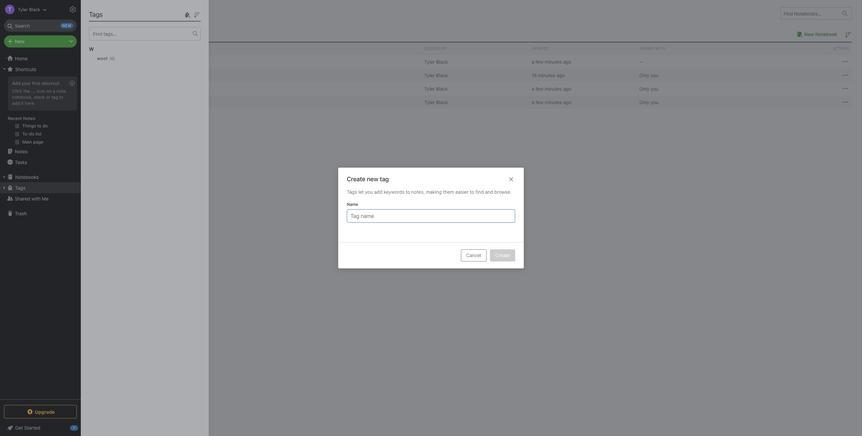 Task type: locate. For each thing, give the bounding box(es) containing it.
me
[[42, 196, 49, 201]]

title
[[94, 46, 104, 51]]

1 horizontal spatial create
[[496, 252, 510, 258]]

notebooks
[[91, 9, 123, 17], [15, 174, 39, 180]]

1 vertical spatial only you
[[640, 86, 659, 91]]

first
[[112, 59, 121, 65]]

0 horizontal spatial to
[[59, 94, 63, 100]]

tyler black inside main page row
[[424, 72, 448, 78]]

1 vertical spatial new
[[15, 38, 25, 44]]

notebook for first notebook
[[122, 59, 144, 65]]

only you
[[640, 72, 659, 78], [640, 86, 659, 91], [640, 99, 659, 105]]

only for things to do row
[[640, 86, 650, 91]]

find
[[476, 189, 484, 195]]

a few minutes ago inside first notebook row
[[532, 59, 572, 65]]

create button
[[490, 249, 516, 261]]

only inside things to do row
[[640, 86, 650, 91]]

shortcuts button
[[0, 64, 81, 74]]

only inside main page row
[[640, 72, 650, 78]]

add
[[12, 100, 20, 106], [374, 189, 383, 195]]

shortcuts
[[15, 66, 36, 72]]

create for create
[[496, 252, 510, 258]]

2 only you from the top
[[640, 86, 659, 91]]

notes right recent
[[23, 116, 35, 121]]

a inside things to do row
[[532, 86, 535, 91]]

0 horizontal spatial new
[[15, 38, 25, 44]]

tag right or at the top
[[51, 94, 58, 100]]

2 vertical spatial only
[[640, 99, 650, 105]]

notebooks element
[[81, 0, 863, 436]]

making
[[426, 189, 442, 195]]

recent notes
[[8, 116, 35, 121]]

0 vertical spatial notes
[[23, 116, 35, 121]]

0 vertical spatial add
[[12, 100, 20, 106]]

tags left the let
[[347, 189, 357, 195]]

1 a few minutes ago from the top
[[532, 59, 572, 65]]

1 vertical spatial notebook
[[122, 59, 144, 65]]

notebook,
[[12, 94, 33, 100]]

tyler for first notebook row
[[424, 59, 435, 65]]

a for first notebook row
[[532, 59, 535, 65]]

notebook up actions
[[816, 31, 838, 37]]

create up the let
[[347, 176, 366, 183]]

create right cancel
[[496, 252, 510, 258]]

your
[[22, 81, 31, 86]]

black for things to do row
[[436, 86, 448, 91]]

1 few from the top
[[536, 59, 544, 65]]

you inside things to do row
[[651, 86, 659, 91]]

1 horizontal spatial new
[[805, 31, 815, 37]]

you
[[651, 72, 659, 78], [651, 86, 659, 91], [651, 99, 659, 105], [365, 189, 373, 195]]

ago inside first notebook row
[[564, 59, 572, 65]]

created by button
[[422, 42, 529, 55]]

row group
[[91, 55, 852, 109]]

2 a few minutes ago from the top
[[532, 86, 572, 91]]

tag right "new"
[[380, 176, 389, 183]]

tree
[[0, 53, 81, 399]]

0 horizontal spatial notebook
[[122, 59, 144, 65]]

2 black from the top
[[436, 72, 448, 78]]

create new tag image
[[183, 11, 191, 19]]

0 vertical spatial notebook
[[816, 31, 838, 37]]

tag
[[51, 94, 58, 100], [380, 176, 389, 183]]

a few minutes ago inside to-do list row
[[532, 99, 572, 105]]

notes
[[23, 116, 35, 121], [15, 148, 28, 154]]

tyler inside to-do list row
[[424, 99, 435, 105]]

black inside main page row
[[436, 72, 448, 78]]

new up home
[[15, 38, 25, 44]]

new inside 'popup button'
[[15, 38, 25, 44]]

new inside button
[[805, 31, 815, 37]]

0 vertical spatial new
[[805, 31, 815, 37]]

Find tags… text field
[[89, 29, 193, 38]]

0 vertical spatial a few minutes ago
[[532, 59, 572, 65]]

4 tyler from the top
[[424, 99, 435, 105]]

1 horizontal spatial notebook
[[816, 31, 838, 37]]

0 horizontal spatial create
[[347, 176, 366, 183]]

1 vertical spatial tag
[[380, 176, 389, 183]]

minutes inside first notebook row
[[545, 59, 562, 65]]

2 few from the top
[[536, 86, 544, 91]]

1 tyler black from the top
[[424, 59, 448, 65]]

tyler inside first notebook row
[[424, 59, 435, 65]]

black for main page row
[[436, 72, 448, 78]]

you inside to-do list row
[[651, 99, 659, 105]]

ago inside things to do row
[[564, 86, 572, 91]]

create new tag
[[347, 176, 389, 183]]

black
[[436, 59, 448, 65], [436, 72, 448, 78], [436, 86, 448, 91], [436, 99, 448, 105]]

3 black from the top
[[436, 86, 448, 91]]

a few minutes ago inside things to do row
[[532, 86, 572, 91]]

created
[[424, 46, 441, 51]]

ago inside to-do list row
[[564, 99, 572, 105]]

browse.
[[495, 189, 512, 195]]

name
[[347, 202, 358, 207]]

w
[[89, 46, 94, 52]]

with
[[31, 196, 41, 201]]

note,
[[57, 88, 67, 94]]

a for to-do list row
[[532, 99, 535, 105]]

–
[[640, 59, 642, 65]]

tyler black
[[424, 59, 448, 65], [424, 72, 448, 78], [424, 86, 448, 91], [424, 99, 448, 105]]

create for create new tag
[[347, 176, 366, 183]]

notebooks down tasks
[[15, 174, 39, 180]]

or
[[46, 94, 50, 100]]

by
[[442, 46, 447, 51]]

group
[[0, 74, 81, 149]]

create inside 'button'
[[496, 252, 510, 258]]

add your first shortcut
[[12, 81, 59, 86]]

add inside icon on a note, notebook, stack or tag to add it here.
[[12, 100, 20, 106]]

1 vertical spatial notebooks
[[15, 174, 39, 180]]

2 vertical spatial few
[[536, 99, 544, 105]]

Search text field
[[9, 20, 72, 32]]

trash
[[15, 210, 27, 216]]

3 tyler from the top
[[424, 86, 435, 91]]

tyler inside things to do row
[[424, 86, 435, 91]]

2 vertical spatial only you
[[640, 99, 659, 105]]

only you inside things to do row
[[640, 86, 659, 91]]

only you for main page row
[[640, 72, 659, 78]]

3 only you from the top
[[640, 99, 659, 105]]

tree containing home
[[0, 53, 81, 399]]

arrow image
[[94, 58, 102, 66]]

row group inside notebooks element
[[91, 55, 852, 109]]

only you inside to-do list row
[[640, 99, 659, 105]]

4 black from the top
[[436, 99, 448, 105]]

notes,
[[412, 189, 425, 195]]

new up actions 'button'
[[805, 31, 815, 37]]

2 vertical spatial a few minutes ago
[[532, 99, 572, 105]]

black inside things to do row
[[436, 86, 448, 91]]

only you inside main page row
[[640, 72, 659, 78]]

to down the 'note,'
[[59, 94, 63, 100]]

few inside to-do list row
[[536, 99, 544, 105]]

1 vertical spatial few
[[536, 86, 544, 91]]

a inside to-do list row
[[532, 99, 535, 105]]

a few minutes ago for first notebook row
[[532, 59, 572, 65]]

black for first notebook row
[[436, 59, 448, 65]]

0 vertical spatial create
[[347, 176, 366, 183]]

tags inside button
[[15, 185, 25, 191]]

black for to-do list row
[[436, 99, 448, 105]]

None search field
[[9, 20, 72, 32]]

tags let you add keywords to notes, making them easier to find and browse.
[[347, 189, 512, 195]]

tasks button
[[0, 157, 81, 167]]

1 only from the top
[[640, 72, 650, 78]]

tyler inside main page row
[[424, 72, 435, 78]]

few inside things to do row
[[536, 86, 544, 91]]

shared with me
[[15, 196, 49, 201]]

icon on a note, notebook, stack or tag to add it here.
[[12, 88, 67, 106]]

3 only from the top
[[640, 99, 650, 105]]

them
[[443, 189, 454, 195]]

click the ...
[[12, 88, 36, 94]]

tags
[[89, 10, 103, 18], [15, 185, 25, 191], [347, 189, 357, 195]]

minutes inside to-do list row
[[545, 99, 562, 105]]

0 horizontal spatial notebooks
[[15, 174, 39, 180]]

minutes
[[545, 59, 562, 65], [538, 72, 556, 78], [545, 86, 562, 91], [545, 99, 562, 105]]

0
[[111, 56, 114, 61]]

3 few from the top
[[536, 99, 544, 105]]

0 vertical spatial only you
[[640, 72, 659, 78]]

0 horizontal spatial add
[[12, 100, 20, 106]]

notebooks link
[[0, 172, 81, 182]]

row group containing first notebook
[[91, 55, 852, 109]]

a
[[532, 59, 535, 65], [532, 86, 535, 91], [53, 88, 55, 94], [532, 99, 535, 105]]

0 vertical spatial few
[[536, 59, 544, 65]]

it
[[21, 100, 24, 106]]

2 only from the top
[[640, 86, 650, 91]]

actions
[[833, 46, 850, 51]]

15 minutes ago
[[532, 72, 565, 78]]

3 a few minutes ago from the top
[[532, 99, 572, 105]]

woot ( 0 )
[[97, 56, 115, 61]]

notebooks up the notebook
[[91, 9, 123, 17]]

you for things to do row
[[651, 86, 659, 91]]

create
[[347, 176, 366, 183], [496, 252, 510, 258]]

with
[[656, 46, 666, 51]]

a few minutes ago
[[532, 59, 572, 65], [532, 86, 572, 91], [532, 99, 572, 105]]

ago for things to do row
[[564, 86, 572, 91]]

notebook
[[816, 31, 838, 37], [122, 59, 144, 65]]

notes inside group
[[23, 116, 35, 121]]

tags up 1
[[89, 10, 103, 18]]

upgrade
[[35, 409, 55, 415]]

2 tyler from the top
[[424, 72, 435, 78]]

woot
[[97, 56, 108, 61]]

tags up shared
[[15, 185, 25, 191]]

you inside main page row
[[651, 72, 659, 78]]

1 vertical spatial add
[[374, 189, 383, 195]]

tyler
[[424, 59, 435, 65], [424, 72, 435, 78], [424, 86, 435, 91], [424, 99, 435, 105]]

a few minutes ago for things to do row
[[532, 86, 572, 91]]

tyler black inside things to do row
[[424, 86, 448, 91]]

you for main page row
[[651, 72, 659, 78]]

only
[[640, 72, 650, 78], [640, 86, 650, 91], [640, 99, 650, 105]]

Name text field
[[350, 210, 513, 222]]

0 vertical spatial tag
[[51, 94, 58, 100]]

tyler black inside first notebook row
[[424, 59, 448, 65]]

a inside first notebook row
[[532, 59, 535, 65]]

1 tyler from the top
[[424, 59, 435, 65]]

on
[[47, 88, 52, 94]]

new
[[367, 176, 379, 183]]

4 tyler black from the top
[[424, 99, 448, 105]]

add down "new"
[[374, 189, 383, 195]]

...
[[31, 88, 36, 94]]

to left notes,
[[406, 189, 410, 195]]

minutes inside things to do row
[[545, 86, 562, 91]]

only you for to-do list row
[[640, 99, 659, 105]]

few inside first notebook row
[[536, 59, 544, 65]]

0 horizontal spatial tag
[[51, 94, 58, 100]]

black inside first notebook row
[[436, 59, 448, 65]]

2 tyler black from the top
[[424, 72, 448, 78]]

minutes for to-do list row
[[545, 99, 562, 105]]

0 horizontal spatial tags
[[15, 185, 25, 191]]

1 horizontal spatial notebooks
[[91, 9, 123, 17]]

3 tyler black from the top
[[424, 86, 448, 91]]

0 vertical spatial only
[[640, 72, 650, 78]]

tyler black inside to-do list row
[[424, 99, 448, 105]]

only inside to-do list row
[[640, 99, 650, 105]]

tyler for main page row
[[424, 72, 435, 78]]

1 horizontal spatial add
[[374, 189, 383, 195]]

first
[[32, 81, 41, 86]]

group containing add your first shortcut
[[0, 74, 81, 149]]

add left it
[[12, 100, 20, 106]]

ago
[[564, 59, 572, 65], [557, 72, 565, 78], [564, 86, 572, 91], [564, 99, 572, 105]]

to
[[59, 94, 63, 100], [406, 189, 410, 195], [470, 189, 474, 195]]

1 black from the top
[[436, 59, 448, 65]]

w row group
[[89, 40, 206, 73]]

1 vertical spatial create
[[496, 252, 510, 258]]

title button
[[91, 42, 422, 55]]

1 only you from the top
[[640, 72, 659, 78]]

1 horizontal spatial tag
[[380, 176, 389, 183]]

black inside to-do list row
[[436, 99, 448, 105]]

to left find
[[470, 189, 474, 195]]

1 vertical spatial a few minutes ago
[[532, 86, 572, 91]]

click
[[12, 88, 22, 94]]

notebook inside row
[[122, 59, 144, 65]]

notebook right first
[[122, 59, 144, 65]]

1 vertical spatial only
[[640, 86, 650, 91]]

notes up tasks
[[15, 148, 28, 154]]

expand tags image
[[2, 185, 7, 190]]

main page row
[[91, 68, 852, 82]]



Task type: vqa. For each thing, say whether or not it's contained in the screenshot.
Add filters icon
no



Task type: describe. For each thing, give the bounding box(es) containing it.
stack
[[34, 94, 45, 100]]

few for things to do row
[[536, 86, 544, 91]]

tasks
[[15, 159, 27, 165]]

shared with button
[[637, 42, 745, 55]]

updated button
[[529, 42, 637, 55]]

easier
[[456, 189, 469, 195]]

notes link
[[0, 146, 81, 157]]

notebook for new notebook
[[816, 31, 838, 37]]

first notebook
[[112, 59, 144, 65]]

expand notebooks image
[[2, 174, 7, 180]]

minutes for things to do row
[[545, 86, 562, 91]]

ago for first notebook row
[[564, 59, 572, 65]]

tyler for to-do list row
[[424, 99, 435, 105]]

cancel
[[467, 252, 482, 258]]

tags button
[[0, 182, 81, 193]]

new button
[[4, 35, 77, 48]]

only you for things to do row
[[640, 86, 659, 91]]

things to do row
[[91, 82, 852, 95]]

few for first notebook row
[[536, 59, 544, 65]]

upgrade button
[[4, 405, 77, 418]]

15
[[532, 72, 537, 78]]

notebook
[[95, 31, 117, 37]]

a few minutes ago for to-do list row
[[532, 99, 572, 105]]

tyler black for first notebook row
[[424, 59, 448, 65]]

only for main page row
[[640, 72, 650, 78]]

)
[[114, 56, 115, 61]]

shared with
[[640, 46, 666, 51]]

Find Notebooks… text field
[[781, 8, 839, 19]]

ago for to-do list row
[[564, 99, 572, 105]]

add
[[12, 81, 20, 86]]

home link
[[0, 53, 81, 64]]

a for things to do row
[[532, 86, 535, 91]]

shared
[[640, 46, 655, 51]]

1 horizontal spatial tags
[[89, 10, 103, 18]]

1 horizontal spatial to
[[406, 189, 410, 195]]

1 vertical spatial notes
[[15, 148, 28, 154]]

1 notebook
[[91, 31, 117, 37]]

new for new
[[15, 38, 25, 44]]

to inside icon on a note, notebook, stack or tag to add it here.
[[59, 94, 63, 100]]

shared
[[15, 196, 30, 201]]

1
[[91, 31, 93, 37]]

2 horizontal spatial tags
[[347, 189, 357, 195]]

tyler black for to-do list row
[[424, 99, 448, 105]]

here.
[[25, 100, 35, 106]]

let
[[359, 189, 364, 195]]

the
[[23, 88, 30, 94]]

first notebook button
[[102, 58, 153, 66]]

actions button
[[745, 42, 852, 55]]

few for to-do list row
[[536, 99, 544, 105]]

created by
[[424, 46, 447, 51]]

keywords
[[384, 189, 405, 195]]

tyler black for main page row
[[424, 72, 448, 78]]

home
[[15, 55, 28, 61]]

you for to-do list row
[[651, 99, 659, 105]]

shortcut
[[42, 81, 59, 86]]

(
[[109, 56, 111, 61]]

recent
[[8, 116, 22, 121]]

trash link
[[0, 208, 81, 219]]

shared with me link
[[0, 193, 81, 204]]

cancel button
[[461, 249, 487, 261]]

new notebook
[[805, 31, 838, 37]]

minutes inside main page row
[[538, 72, 556, 78]]

new for new notebook
[[805, 31, 815, 37]]

ago inside main page row
[[557, 72, 565, 78]]

updated
[[532, 46, 549, 51]]

tyler black for things to do row
[[424, 86, 448, 91]]

0 vertical spatial notebooks
[[91, 9, 123, 17]]

settings image
[[69, 5, 77, 13]]

new notebook button
[[795, 30, 838, 38]]

only for to-do list row
[[640, 99, 650, 105]]

minutes for first notebook row
[[545, 59, 562, 65]]

2 horizontal spatial to
[[470, 189, 474, 195]]

close image
[[507, 175, 516, 183]]

icon
[[37, 88, 45, 94]]

tyler for things to do row
[[424, 86, 435, 91]]

first notebook row
[[91, 55, 852, 68]]

and
[[485, 189, 493, 195]]

a inside icon on a note, notebook, stack or tag to add it here.
[[53, 88, 55, 94]]

tag inside icon on a note, notebook, stack or tag to add it here.
[[51, 94, 58, 100]]

to-do list row
[[91, 95, 852, 109]]



